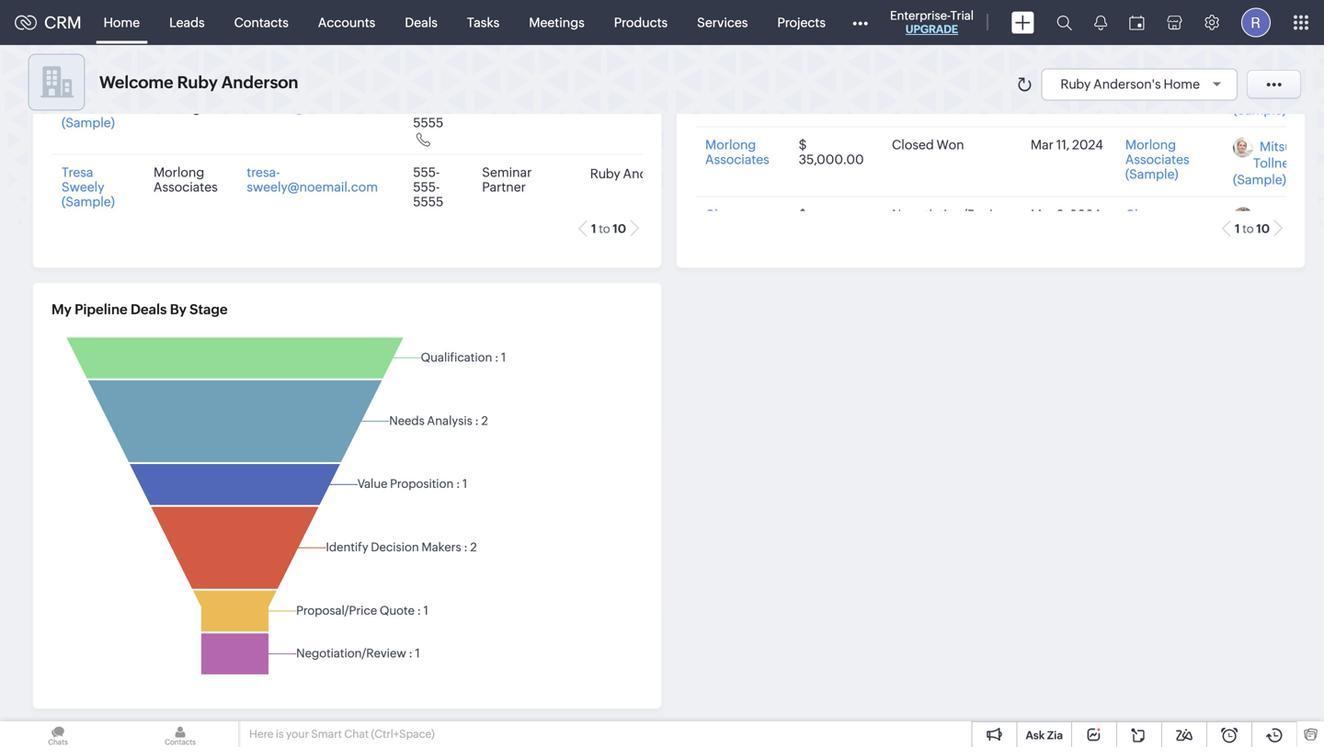 Task type: describe. For each thing, give the bounding box(es) containing it.
upgrade
[[906, 23, 959, 35]]

$ 35,000.00
[[799, 138, 864, 167]]

web
[[482, 86, 510, 101]]

tresa sweely (sample) link
[[62, 165, 115, 209]]

tresa
[[62, 165, 93, 180]]

printing
[[154, 101, 201, 115]]

morlong associates (sample) link
[[1126, 138, 1190, 182]]

seminar partner
[[482, 165, 532, 195]]

crm
[[44, 13, 81, 32]]

profile element
[[1231, 0, 1282, 45]]

ruby anderson's home link
[[1061, 77, 1228, 92]]

download
[[482, 101, 544, 115]]

smart
[[311, 729, 342, 741]]

leota dilliard (sample) link
[[1234, 69, 1295, 117]]

kwik
[[154, 86, 182, 101]]

products
[[614, 15, 668, 30]]

ask
[[1026, 730, 1045, 742]]

morasca
[[1254, 226, 1305, 241]]

search image
[[1057, 15, 1073, 30]]

chats image
[[0, 722, 116, 748]]

james
[[62, 86, 99, 101]]

sweely
[[62, 180, 104, 195]]

chapman (sample)
[[1126, 207, 1185, 237]]

stage
[[190, 302, 228, 318]]

tresa sweely (sample)
[[62, 165, 115, 209]]

35,000.00
[[799, 152, 864, 167]]

morlong associates (sample)
[[1126, 138, 1190, 182]]

projects link
[[763, 0, 841, 45]]

(sample) for james merced (sample)
[[62, 115, 115, 130]]

here
[[249, 729, 274, 741]]

leads link
[[155, 0, 219, 45]]

simon morasca (sample) link
[[1234, 209, 1305, 257]]

partner
[[482, 180, 526, 195]]

mitsue tollner (sample)
[[1234, 139, 1300, 187]]

accounts
[[318, 15, 376, 30]]

chapman link
[[706, 207, 764, 222]]

tollner
[[1254, 156, 1295, 171]]

0 horizontal spatial morlong associates
[[154, 165, 218, 195]]

1 vertical spatial deals
[[131, 302, 167, 318]]

enterprise-trial upgrade
[[890, 9, 974, 35]]

mar 11, 2024
[[1031, 138, 1104, 152]]

tasks link
[[452, 0, 514, 45]]

james merced (sample) link
[[62, 86, 115, 130]]

$ for $ 70,000.00
[[799, 207, 807, 222]]

is
[[276, 729, 284, 741]]

web download
[[482, 86, 544, 115]]

morlong for morlong associates (sample) link
[[1126, 138, 1177, 152]]

morlong for "morlong associates" link
[[706, 138, 756, 152]]

contacts image
[[122, 722, 238, 748]]

associates for morlong associates (sample) link
[[1126, 152, 1190, 167]]

(sample) for tresa sweely (sample)
[[62, 195, 115, 209]]

meetings link
[[514, 0, 599, 45]]

morlong associates link
[[706, 138, 770, 167]]

chapman (sample) link
[[1126, 207, 1185, 237]]

james- merced@noemail.com link
[[247, 86, 383, 115]]

create menu element
[[1001, 0, 1046, 45]]

ask zia
[[1026, 730, 1063, 742]]

deals link
[[390, 0, 452, 45]]

kwik kopy printing
[[154, 86, 215, 115]]

profile image
[[1242, 8, 1271, 37]]

welcome ruby anderson
[[99, 73, 298, 92]]

leota
[[1260, 69, 1294, 84]]

james- merced@noemail.com
[[247, 86, 383, 115]]

0 vertical spatial anderson
[[221, 73, 298, 92]]

my pipeline deals by stage
[[52, 302, 228, 318]]

pipeline
[[75, 302, 128, 318]]

1 vertical spatial home
[[1164, 77, 1200, 92]]

10 for 555- 555- 5555
[[613, 222, 626, 236]]

ruby for ruby anderson's home
[[1061, 77, 1091, 92]]

2024 for mar 9, 2024
[[1070, 207, 1101, 222]]

here is your smart chat (ctrl+space)
[[249, 729, 435, 741]]

1 555- 555- 5555 from the top
[[413, 86, 444, 130]]

zia
[[1048, 730, 1063, 742]]

enterprise-
[[890, 9, 951, 23]]

signals image
[[1095, 15, 1108, 30]]

mar for mar 11, 2024
[[1031, 138, 1054, 152]]

chat
[[344, 729, 369, 741]]

0 horizontal spatial home
[[104, 15, 140, 30]]

Other Modules field
[[841, 8, 880, 37]]

anderson's
[[1094, 77, 1161, 92]]

1 to 10 for 2024
[[1235, 222, 1270, 236]]

calendar image
[[1130, 15, 1145, 30]]

meetings
[[529, 15, 585, 30]]

contacts
[[234, 15, 289, 30]]

trial
[[951, 9, 974, 23]]

kopy
[[184, 86, 215, 101]]

mar 9, 2024
[[1031, 207, 1101, 222]]

mitsue
[[1260, 139, 1300, 154]]

seminar
[[482, 165, 532, 180]]

projects
[[778, 15, 826, 30]]



Task type: locate. For each thing, give the bounding box(es) containing it.
2 1 to 10 from the left
[[1235, 222, 1270, 236]]

2 horizontal spatial associates
[[1126, 152, 1190, 167]]

0 horizontal spatial chapman
[[706, 207, 764, 222]]

0 horizontal spatial 1
[[591, 222, 597, 236]]

2 10 from the left
[[1257, 222, 1270, 236]]

1 horizontal spatial 1
[[1235, 222, 1241, 236]]

1 mar from the top
[[1031, 138, 1054, 152]]

2 555- from the top
[[413, 101, 440, 115]]

1 horizontal spatial ruby
[[590, 166, 621, 181]]

1 $ from the top
[[799, 138, 807, 152]]

1 vertical spatial mar
[[1031, 207, 1054, 222]]

70,000.00
[[799, 222, 864, 237]]

10
[[613, 222, 626, 236], [1257, 222, 1270, 236]]

associates up chapman (sample) link
[[1126, 152, 1190, 167]]

1 555- from the top
[[413, 86, 440, 101]]

2 mar from the top
[[1031, 207, 1054, 222]]

search element
[[1046, 0, 1084, 45]]

associates up chapman link
[[706, 152, 770, 167]]

morlong associates down printing
[[154, 165, 218, 195]]

2 5555 from the top
[[413, 195, 444, 209]]

1 horizontal spatial morlong associates
[[706, 138, 770, 167]]

0 vertical spatial $
[[799, 138, 807, 152]]

1 5555 from the top
[[413, 115, 444, 130]]

2 to from the left
[[1243, 222, 1254, 236]]

0 horizontal spatial 1 to 10
[[591, 222, 626, 236]]

1 vertical spatial anderson
[[623, 166, 682, 181]]

morlong down printing
[[154, 165, 204, 180]]

1 horizontal spatial morlong
[[706, 138, 756, 152]]

1 vertical spatial 2024
[[1070, 207, 1101, 222]]

555- 555- 5555 left partner
[[413, 165, 444, 209]]

(sample) for mitsue tollner (sample)
[[1234, 172, 1287, 187]]

ruby
[[177, 73, 218, 92], [1061, 77, 1091, 92], [590, 166, 621, 181]]

0 vertical spatial deals
[[405, 15, 438, 30]]

won
[[937, 138, 965, 152]]

ruby anderson
[[590, 166, 682, 181]]

my
[[52, 302, 72, 318]]

leads
[[169, 15, 205, 30]]

1 to 10 for 5555
[[591, 222, 626, 236]]

2 horizontal spatial morlong
[[1126, 138, 1177, 152]]

$ down 35,000.00
[[799, 207, 807, 222]]

5555 left partner
[[413, 195, 444, 209]]

merced@noemail.com
[[247, 101, 383, 115]]

$ for $ 35,000.00
[[799, 138, 807, 152]]

1 chapman from the left
[[706, 207, 764, 222]]

1 horizontal spatial associates
[[706, 152, 770, 167]]

chapman
[[706, 207, 764, 222], [1126, 207, 1185, 222]]

3 555- from the top
[[413, 165, 440, 180]]

$ inside $ 70,000.00
[[799, 207, 807, 222]]

chapman for chapman (sample)
[[1126, 207, 1185, 222]]

anderson left "morlong associates" link
[[623, 166, 682, 181]]

to down 'ruby anderson'
[[599, 222, 610, 236]]

(sample) down tollner
[[1234, 172, 1287, 187]]

chapman down "morlong associates" link
[[706, 207, 764, 222]]

1 horizontal spatial chapman
[[1126, 207, 1185, 222]]

deals
[[405, 15, 438, 30], [131, 302, 167, 318]]

0 horizontal spatial 10
[[613, 222, 626, 236]]

1 horizontal spatial anderson
[[623, 166, 682, 181]]

services
[[697, 15, 748, 30]]

1 to 10 down mitsue tollner (sample) link
[[1235, 222, 1270, 236]]

$ right "morlong associates" link
[[799, 138, 807, 152]]

(sample) for morlong associates (sample)
[[1126, 167, 1179, 182]]

(sample) for leota dilliard (sample)
[[1234, 103, 1287, 117]]

2 555- 555- 5555 from the top
[[413, 165, 444, 209]]

to left simon
[[1243, 222, 1254, 236]]

10 down mitsue tollner (sample) link
[[1257, 222, 1270, 236]]

2 horizontal spatial ruby
[[1061, 77, 1091, 92]]

0 horizontal spatial morlong
[[154, 165, 204, 180]]

1 for mar 11, 2024
[[1235, 222, 1241, 236]]

logo image
[[15, 15, 37, 30]]

4 555- from the top
[[413, 180, 440, 195]]

home right the crm on the left top of the page
[[104, 15, 140, 30]]

james-
[[247, 86, 286, 101]]

your
[[286, 729, 309, 741]]

simon morasca (sample)
[[1234, 209, 1305, 257]]

$ 70,000.00
[[799, 207, 864, 237]]

10 for mar 11, 2024
[[1257, 222, 1270, 236]]

tresa- sweely@noemail.com link
[[247, 165, 378, 195]]

tresa- sweely@noemail.com
[[247, 165, 378, 195]]

1 horizontal spatial to
[[1243, 222, 1254, 236]]

mar left the 11,
[[1031, 138, 1054, 152]]

0 vertical spatial 2024
[[1073, 138, 1104, 152]]

0 horizontal spatial deals
[[131, 302, 167, 318]]

associates left tresa-
[[154, 180, 218, 195]]

2 chapman from the left
[[1126, 207, 1185, 222]]

deals left by
[[131, 302, 167, 318]]

(sample) inside the 'simon morasca (sample)'
[[1234, 242, 1287, 257]]

morlong up chapman link
[[706, 138, 756, 152]]

associates
[[706, 152, 770, 167], [1126, 152, 1190, 167], [154, 180, 218, 195]]

closed won
[[892, 138, 965, 152]]

2024 right the 11,
[[1073, 138, 1104, 152]]

morlong associates up chapman link
[[706, 138, 770, 167]]

1 horizontal spatial 1 to 10
[[1235, 222, 1270, 236]]

5555 left download
[[413, 115, 444, 130]]

(sample) up chapman (sample)
[[1126, 167, 1179, 182]]

morlong down 'ruby anderson's home' link
[[1126, 138, 1177, 152]]

1 10 from the left
[[613, 222, 626, 236]]

signals element
[[1084, 0, 1119, 45]]

ruby anderson's home
[[1061, 77, 1200, 92]]

tasks
[[467, 15, 500, 30]]

0 vertical spatial home
[[104, 15, 140, 30]]

1 vertical spatial 555- 555- 5555
[[413, 165, 444, 209]]

chapman for chapman link
[[706, 207, 764, 222]]

leota dilliard (sample)
[[1234, 69, 1295, 117]]

sweely@noemail.com
[[247, 180, 378, 195]]

anderson down contacts on the top left of the page
[[221, 73, 298, 92]]

10 down 'ruby anderson'
[[613, 222, 626, 236]]

mar left 9,
[[1031, 207, 1054, 222]]

merced
[[62, 101, 107, 115]]

(sample) down morasca
[[1234, 242, 1287, 257]]

home right the anderson's
[[1164, 77, 1200, 92]]

by
[[170, 302, 187, 318]]

2 $ from the top
[[799, 207, 807, 222]]

deals left tasks
[[405, 15, 438, 30]]

555- 555- 5555 left web in the top of the page
[[413, 86, 444, 130]]

create menu image
[[1012, 11, 1035, 34]]

1 to 10
[[591, 222, 626, 236], [1235, 222, 1270, 236]]

ruby for ruby anderson
[[590, 166, 621, 181]]

(sample) inside chapman (sample)
[[1126, 222, 1179, 237]]

1 for 555- 555- 5555
[[591, 222, 597, 236]]

0 vertical spatial 5555
[[413, 115, 444, 130]]

2 1 from the left
[[1235, 222, 1241, 236]]

chapman down the morlong associates (sample)
[[1126, 207, 1185, 222]]

mar for mar 9, 2024
[[1031, 207, 1054, 222]]

0 horizontal spatial to
[[599, 222, 610, 236]]

products link
[[599, 0, 683, 45]]

(sample) inside mitsue tollner (sample)
[[1234, 172, 1287, 187]]

2024 right 9,
[[1070, 207, 1101, 222]]

1 horizontal spatial deals
[[405, 15, 438, 30]]

555-
[[413, 86, 440, 101], [413, 101, 440, 115], [413, 165, 440, 180], [413, 180, 440, 195]]

2024
[[1073, 138, 1104, 152], [1070, 207, 1101, 222]]

1 to 10 down 'ruby anderson'
[[591, 222, 626, 236]]

morlong associates
[[706, 138, 770, 167], [154, 165, 218, 195]]

(ctrl+space)
[[371, 729, 435, 741]]

welcome
[[99, 73, 174, 92]]

home link
[[89, 0, 155, 45]]

$ inside $ 35,000.00
[[799, 138, 807, 152]]

5555
[[413, 115, 444, 130], [413, 195, 444, 209]]

(sample) down tresa
[[62, 195, 115, 209]]

to for 555- 555- 5555
[[599, 222, 610, 236]]

dilliard
[[1254, 86, 1295, 101]]

(sample) inside leota dilliard (sample)
[[1234, 103, 1287, 117]]

(sample) down the morlong associates (sample)
[[1126, 222, 1179, 237]]

555- 555- 5555
[[413, 86, 444, 130], [413, 165, 444, 209]]

9,
[[1057, 207, 1068, 222]]

morlong
[[706, 138, 756, 152], [1126, 138, 1177, 152], [154, 165, 204, 180]]

1 to from the left
[[599, 222, 610, 236]]

mitsue tollner (sample) link
[[1234, 139, 1300, 187]]

tresa-
[[247, 165, 280, 180]]

accounts link
[[303, 0, 390, 45]]

1 horizontal spatial home
[[1164, 77, 1200, 92]]

0 vertical spatial 555- 555- 5555
[[413, 86, 444, 130]]

simon
[[1260, 209, 1299, 224]]

services link
[[683, 0, 763, 45]]

2024 for mar 11, 2024
[[1073, 138, 1104, 152]]

(sample)
[[1234, 103, 1287, 117], [62, 115, 115, 130], [1126, 167, 1179, 182], [1234, 172, 1287, 187], [62, 195, 115, 209], [1126, 222, 1179, 237], [1234, 242, 1287, 257]]

(sample) down james
[[62, 115, 115, 130]]

0 horizontal spatial associates
[[154, 180, 218, 195]]

(sample) down dilliard
[[1234, 103, 1287, 117]]

crm link
[[15, 13, 81, 32]]

1 vertical spatial $
[[799, 207, 807, 222]]

james merced (sample)
[[62, 86, 115, 130]]

(sample) inside the morlong associates (sample)
[[1126, 167, 1179, 182]]

(sample) for simon morasca (sample)
[[1234, 242, 1287, 257]]

closed
[[892, 138, 934, 152]]

0 horizontal spatial ruby
[[177, 73, 218, 92]]

1 1 from the left
[[591, 222, 597, 236]]

1 left morasca
[[1235, 222, 1241, 236]]

associates for "morlong associates" link
[[706, 152, 770, 167]]

negotiation/review
[[892, 207, 1011, 222]]

1 vertical spatial 5555
[[413, 195, 444, 209]]

1 1 to 10 from the left
[[591, 222, 626, 236]]

11,
[[1057, 138, 1070, 152]]

1 down 'ruby anderson'
[[591, 222, 597, 236]]

1 horizontal spatial 10
[[1257, 222, 1270, 236]]

contacts link
[[219, 0, 303, 45]]

0 horizontal spatial anderson
[[221, 73, 298, 92]]

1
[[591, 222, 597, 236], [1235, 222, 1241, 236]]

0 vertical spatial mar
[[1031, 138, 1054, 152]]

to for mar 11, 2024
[[1243, 222, 1254, 236]]

morlong inside the morlong associates (sample)
[[1126, 138, 1177, 152]]



Task type: vqa. For each thing, say whether or not it's contained in the screenshot.
size field
no



